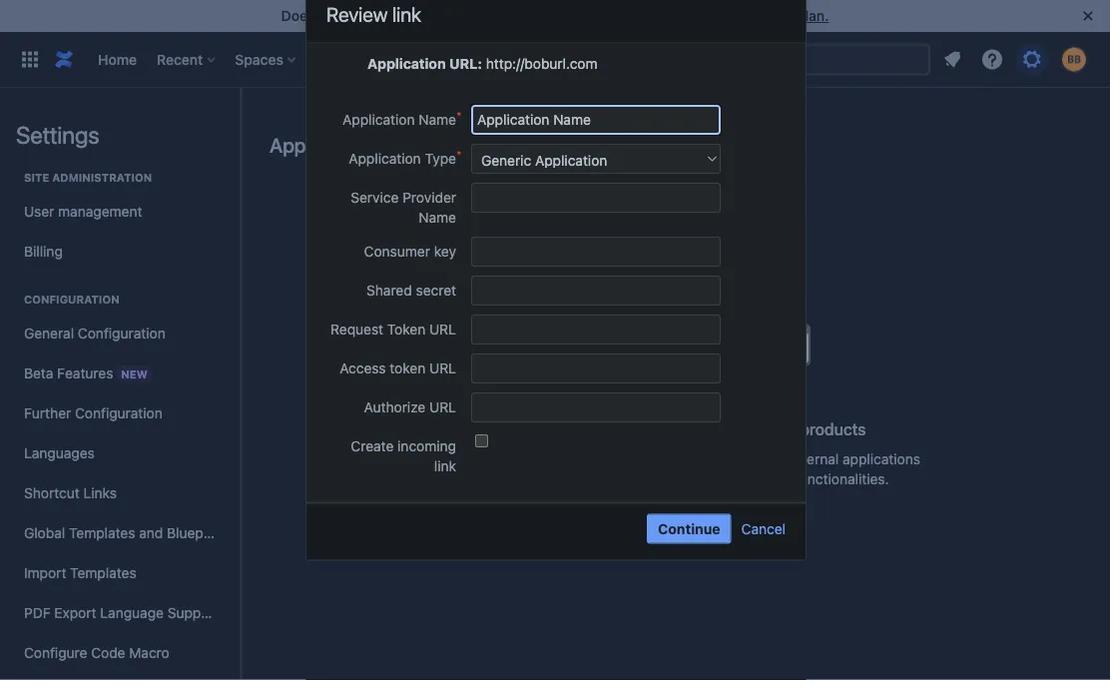 Task type: describe. For each thing, give the bounding box(es) containing it.
confluence image
[[52, 47, 76, 71]]

continue
[[659, 520, 721, 537]]

application url: http://boburl.com
[[368, 56, 598, 72]]

and inside 'integrate confluence with other atlassian products or external applications so they can exchange information, resources, and functionalities.'
[[767, 471, 791, 487]]

trial
[[662, 7, 687, 24]]

user
[[24, 203, 54, 220]]

further
[[24, 405, 71, 422]]

service
[[351, 190, 399, 206]]

the
[[708, 7, 729, 24]]

review link
[[327, 2, 421, 26]]

http://boburl.com
[[486, 56, 598, 72]]

features
[[57, 365, 113, 381]]

configure code macro
[[24, 645, 170, 661]]

apps button
[[384, 43, 445, 75]]

general configuration
[[24, 325, 166, 342]]

review
[[327, 2, 388, 26]]

global element
[[12, 31, 731, 87]]

site administration
[[24, 171, 152, 184]]

service provider name
[[351, 190, 457, 226]]

create link button
[[633, 504, 727, 534]]

pdf export language support link
[[16, 593, 224, 633]]

integrate for integrate confluence with other atlassian products
[[494, 420, 560, 439]]

confluence?
[[497, 7, 580, 24]]

exchange
[[549, 471, 611, 487]]

0 vertical spatial configuration
[[24, 293, 120, 306]]

url for access token url
[[430, 361, 457, 377]]

configure
[[24, 645, 87, 661]]

application for application name
[[343, 112, 415, 128]]

standard
[[733, 7, 793, 24]]

import templates link
[[16, 553, 224, 593]]

atlassian for integrate confluence with other atlassian products or external applications so they can exchange information, resources, and functionalities.
[[648, 451, 705, 468]]

access
[[340, 361, 386, 377]]

macro
[[129, 645, 170, 661]]

blueprints
[[167, 525, 232, 541]]

import
[[24, 565, 66, 581]]

settings
[[16, 121, 99, 149]]

beta features new
[[24, 365, 148, 381]]

need
[[389, 7, 422, 24]]

confluence image
[[52, 47, 76, 71]]

confluence for integrate confluence with other atlassian products
[[564, 420, 648, 439]]

applications
[[843, 451, 921, 468]]

consumer
[[364, 244, 430, 260]]

Create incoming link checkbox
[[476, 435, 488, 448]]

global templates and blueprints
[[24, 525, 232, 541]]

integrate confluence with other atlassian products or external applications so they can exchange information, resources, and functionalities.
[[440, 451, 921, 487]]

links
[[374, 133, 414, 156]]

resources,
[[696, 471, 764, 487]]

does your team need more from confluence? start a free trial of the standard plan.
[[281, 7, 829, 24]]

global
[[24, 525, 65, 541]]

shared secret
[[367, 283, 457, 299]]

general configuration link
[[16, 314, 224, 354]]

spaces button
[[229, 43, 304, 75]]

application type
[[349, 151, 457, 167]]

pdf
[[24, 605, 51, 621]]

billing link
[[16, 232, 224, 272]]

more
[[425, 7, 459, 24]]

free
[[632, 7, 658, 24]]

external
[[788, 451, 839, 468]]

functionalities.
[[795, 471, 890, 487]]

link for review link
[[392, 2, 421, 26]]

new
[[121, 368, 148, 381]]

integrate confluence with other atlassian products
[[494, 420, 867, 439]]

url for request token url
[[430, 322, 457, 338]]

templates inside global element
[[457, 51, 525, 67]]

so
[[471, 471, 486, 487]]

languages link
[[16, 434, 224, 474]]

pdf export language support
[[24, 605, 219, 621]]

key
[[434, 244, 457, 260]]

token
[[387, 322, 426, 338]]

cancel
[[742, 520, 786, 537]]

continue button
[[648, 514, 732, 544]]

shortcut links link
[[16, 474, 224, 513]]

Consumer key text field
[[472, 237, 721, 267]]

management
[[58, 203, 142, 220]]

Request Token URL text field
[[472, 315, 721, 345]]

other for integrate confluence with other atlassian products
[[687, 420, 726, 439]]

confluence for integrate confluence with other atlassian products or external applications so they can exchange information, resources, and functionalities.
[[501, 451, 575, 468]]

user management
[[24, 203, 142, 220]]

Access token URL text field
[[472, 354, 721, 384]]

create incoming link
[[351, 438, 457, 475]]

token
[[390, 361, 426, 377]]

authorize url
[[364, 399, 457, 416]]

Service Provider Name text field
[[472, 183, 721, 213]]

request
[[331, 322, 384, 338]]

of
[[691, 7, 704, 24]]

3 url from the top
[[430, 399, 457, 416]]



Task type: vqa. For each thing, say whether or not it's contained in the screenshot.
Project
no



Task type: locate. For each thing, give the bounding box(es) containing it.
languages
[[24, 445, 95, 462]]

products up resources,
[[709, 451, 767, 468]]

1 vertical spatial templates
[[69, 525, 135, 541]]

beta
[[24, 365, 53, 381]]

products inside 'integrate confluence with other atlassian products or external applications so they can exchange information, resources, and functionalities.'
[[709, 451, 767, 468]]

application links
[[270, 133, 414, 156]]

request token url
[[331, 322, 457, 338]]

required image
[[457, 149, 473, 165]]

create for create link
[[644, 511, 689, 527]]

application for application url: http://boburl.com
[[368, 56, 446, 72]]

create for create incoming link
[[351, 438, 394, 455]]

1 horizontal spatial atlassian
[[730, 420, 797, 439]]

create link
[[644, 511, 716, 527]]

templates link
[[451, 43, 531, 75]]

create inside create incoming link
[[351, 438, 394, 455]]

1 vertical spatial atlassian
[[648, 451, 705, 468]]

1 vertical spatial configuration
[[78, 325, 166, 342]]

plan.
[[797, 7, 829, 24]]

integrate for integrate confluence with other atlassian products or external applications so they can exchange information, resources, and functionalities.
[[440, 451, 498, 468]]

2 vertical spatial templates
[[70, 565, 136, 581]]

0 vertical spatial name
[[419, 112, 457, 128]]

confluence
[[564, 420, 648, 439], [501, 451, 575, 468]]

link for create link
[[693, 511, 716, 527]]

0 vertical spatial with
[[652, 420, 683, 439]]

further configuration link
[[16, 394, 224, 434]]

link down resources,
[[693, 511, 716, 527]]

0 vertical spatial atlassian
[[730, 420, 797, 439]]

code
[[91, 645, 125, 661]]

and
[[767, 471, 791, 487], [139, 525, 163, 541]]

products
[[801, 420, 867, 439], [709, 451, 767, 468]]

site administration group
[[16, 150, 224, 278]]

link left more
[[392, 2, 421, 26]]

access token url
[[340, 361, 457, 377]]

configuration up the 'general'
[[24, 293, 120, 306]]

link down incoming
[[434, 458, 457, 475]]

1 vertical spatial other
[[610, 451, 644, 468]]

type
[[425, 151, 457, 167]]

name down provider
[[419, 210, 457, 226]]

configuration for further
[[75, 405, 163, 422]]

configuration up "languages" link
[[75, 405, 163, 422]]

application up the service at the top of page
[[349, 151, 421, 167]]

2 url from the top
[[430, 361, 457, 377]]

home link
[[92, 43, 143, 75]]

2 horizontal spatial link
[[693, 511, 716, 527]]

create
[[351, 438, 394, 455], [644, 511, 689, 527]]

billing
[[24, 243, 63, 260]]

2 name from the top
[[419, 210, 457, 226]]

0 vertical spatial create
[[351, 438, 394, 455]]

application down need
[[368, 56, 446, 72]]

information,
[[615, 471, 692, 487]]

configuration up new
[[78, 325, 166, 342]]

with for integrate confluence with other atlassian products
[[652, 420, 683, 439]]

other for integrate confluence with other atlassian products or external applications so they can exchange information, resources, and functionalities.
[[610, 451, 644, 468]]

Application Name text field
[[472, 105, 721, 135]]

other inside 'integrate confluence with other atlassian products or external applications so they can exchange information, resources, and functionalities.'
[[610, 451, 644, 468]]

create down information,
[[644, 511, 689, 527]]

0 vertical spatial link
[[392, 2, 421, 26]]

banner
[[0, 31, 1111, 88]]

start a free trial of the standard plan. link
[[584, 7, 829, 24]]

with up 'integrate confluence with other atlassian products or external applications so they can exchange information, resources, and functionalities.'
[[652, 420, 683, 439]]

products up external
[[801, 420, 867, 439]]

create down authorize
[[351, 438, 394, 455]]

team
[[352, 7, 385, 24]]

configure code macro link
[[16, 633, 224, 673]]

your
[[319, 7, 348, 24]]

0 vertical spatial products
[[801, 420, 867, 439]]

administration
[[52, 171, 152, 184]]

home
[[98, 51, 137, 67]]

application for application type
[[349, 151, 421, 167]]

authorize
[[364, 399, 426, 416]]

provider
[[403, 190, 457, 206]]

name up type
[[419, 112, 457, 128]]

other
[[687, 420, 726, 439], [610, 451, 644, 468]]

1 horizontal spatial and
[[767, 471, 791, 487]]

with up exchange
[[579, 451, 606, 468]]

other up 'integrate confluence with other atlassian products or external applications so they can exchange information, resources, and functionalities.'
[[687, 420, 726, 439]]

Shared secret text field
[[472, 276, 721, 306]]

confluence up exchange
[[564, 420, 648, 439]]

0 horizontal spatial link
[[392, 2, 421, 26]]

atlassian for integrate confluence with other atlassian products
[[730, 420, 797, 439]]

with for integrate confluence with other atlassian products or external applications so they can exchange information, resources, and functionalities.
[[579, 451, 606, 468]]

link inside button
[[693, 511, 716, 527]]

0 vertical spatial integrate
[[494, 420, 560, 439]]

cancel link
[[742, 514, 786, 544]]

integrate
[[494, 420, 560, 439], [440, 451, 498, 468]]

integrate down create incoming link checkbox
[[440, 451, 498, 468]]

consumer key
[[364, 244, 457, 260]]

0 horizontal spatial and
[[139, 525, 163, 541]]

further configuration
[[24, 405, 163, 422]]

link
[[392, 2, 421, 26], [434, 458, 457, 475], [693, 511, 716, 527]]

user management link
[[16, 192, 224, 232]]

1 vertical spatial products
[[709, 451, 767, 468]]

with
[[652, 420, 683, 439], [579, 451, 606, 468]]

products for integrate confluence with other atlassian products or external applications so they can exchange information, resources, and functionalities.
[[709, 451, 767, 468]]

other up information,
[[610, 451, 644, 468]]

0 horizontal spatial create
[[351, 438, 394, 455]]

0 horizontal spatial atlassian
[[648, 451, 705, 468]]

incoming
[[398, 438, 457, 455]]

0 vertical spatial and
[[767, 471, 791, 487]]

shared
[[367, 283, 412, 299]]

url:
[[450, 56, 483, 72]]

start
[[584, 7, 616, 24]]

1 horizontal spatial with
[[652, 420, 683, 439]]

and left blueprints in the bottom left of the page
[[139, 525, 163, 541]]

0 horizontal spatial with
[[579, 451, 606, 468]]

application for application links
[[270, 133, 369, 156]]

atlassian down integrate confluence with other atlassian products
[[648, 451, 705, 468]]

0 vertical spatial confluence
[[564, 420, 648, 439]]

2 vertical spatial configuration
[[75, 405, 163, 422]]

1 vertical spatial create
[[644, 511, 689, 527]]

0 vertical spatial url
[[430, 322, 457, 338]]

create inside create link button
[[644, 511, 689, 527]]

0 vertical spatial other
[[687, 420, 726, 439]]

1 horizontal spatial create
[[644, 511, 689, 527]]

confluence up can
[[501, 451, 575, 468]]

secret
[[416, 283, 457, 299]]

settings icon image
[[1021, 47, 1045, 71]]

1 vertical spatial confluence
[[501, 451, 575, 468]]

from
[[463, 7, 494, 24]]

Authorize URL text field
[[472, 393, 721, 423]]

name inside service provider name
[[419, 210, 457, 226]]

atlassian
[[730, 420, 797, 439], [648, 451, 705, 468]]

1 vertical spatial link
[[434, 458, 457, 475]]

export
[[54, 605, 96, 621]]

global templates and blueprints link
[[16, 513, 232, 553]]

atlassian up or
[[730, 420, 797, 439]]

2 vertical spatial link
[[693, 511, 716, 527]]

1 horizontal spatial products
[[801, 420, 867, 439]]

link inside create incoming link
[[434, 458, 457, 475]]

does
[[281, 7, 315, 24]]

integrate right create incoming link checkbox
[[494, 420, 560, 439]]

application left 'links'
[[270, 133, 369, 156]]

products for integrate confluence with other atlassian products
[[801, 420, 867, 439]]

1 vertical spatial integrate
[[440, 451, 498, 468]]

application name
[[343, 112, 457, 128]]

0 vertical spatial templates
[[457, 51, 525, 67]]

confluence inside 'integrate confluence with other atlassian products or external applications so they can exchange information, resources, and functionalities.'
[[501, 451, 575, 468]]

0 horizontal spatial other
[[610, 451, 644, 468]]

application up 'links'
[[343, 112, 415, 128]]

1 vertical spatial with
[[579, 451, 606, 468]]

close image
[[1077, 4, 1101, 28]]

1 horizontal spatial link
[[434, 458, 457, 475]]

1 url from the top
[[430, 322, 457, 338]]

required image
[[457, 110, 473, 126]]

atlassian marketplace group
[[16, 673, 224, 680]]

apps
[[390, 51, 425, 67]]

configuration for general
[[78, 325, 166, 342]]

integrate inside 'integrate confluence with other atlassian products or external applications so they can exchange information, resources, and functionalities.'
[[440, 451, 498, 468]]

1 vertical spatial url
[[430, 361, 457, 377]]

templates for import templates
[[70, 565, 136, 581]]

templates
[[457, 51, 525, 67], [69, 525, 135, 541], [70, 565, 136, 581]]

2 vertical spatial url
[[430, 399, 457, 416]]

0 horizontal spatial products
[[709, 451, 767, 468]]

language
[[100, 605, 164, 621]]

or
[[771, 451, 784, 468]]

templates for global templates and blueprints
[[69, 525, 135, 541]]

templates down from
[[457, 51, 525, 67]]

1 vertical spatial and
[[139, 525, 163, 541]]

configuration group
[[16, 272, 232, 679]]

they
[[490, 471, 518, 487]]

name
[[419, 112, 457, 128], [419, 210, 457, 226]]

import templates
[[24, 565, 136, 581]]

spaces
[[235, 51, 284, 67]]

with inside 'integrate confluence with other atlassian products or external applications so they can exchange information, resources, and functionalities.'
[[579, 451, 606, 468]]

1 vertical spatial name
[[419, 210, 457, 226]]

1 horizontal spatial other
[[687, 420, 726, 439]]

1 name from the top
[[419, 112, 457, 128]]

and inside configuration group
[[139, 525, 163, 541]]

shortcut
[[24, 485, 80, 501]]

templates down links
[[69, 525, 135, 541]]

templates up pdf export language support link
[[70, 565, 136, 581]]

atlassian inside 'integrate confluence with other atlassian products or external applications so they can exchange information, resources, and functionalities.'
[[648, 451, 705, 468]]

links
[[83, 485, 117, 501]]

Search field
[[731, 43, 931, 75]]

shortcut links
[[24, 485, 117, 501]]

a
[[620, 7, 628, 24]]

site
[[24, 171, 49, 184]]

banner containing home
[[0, 31, 1111, 88]]

and down or
[[767, 471, 791, 487]]



